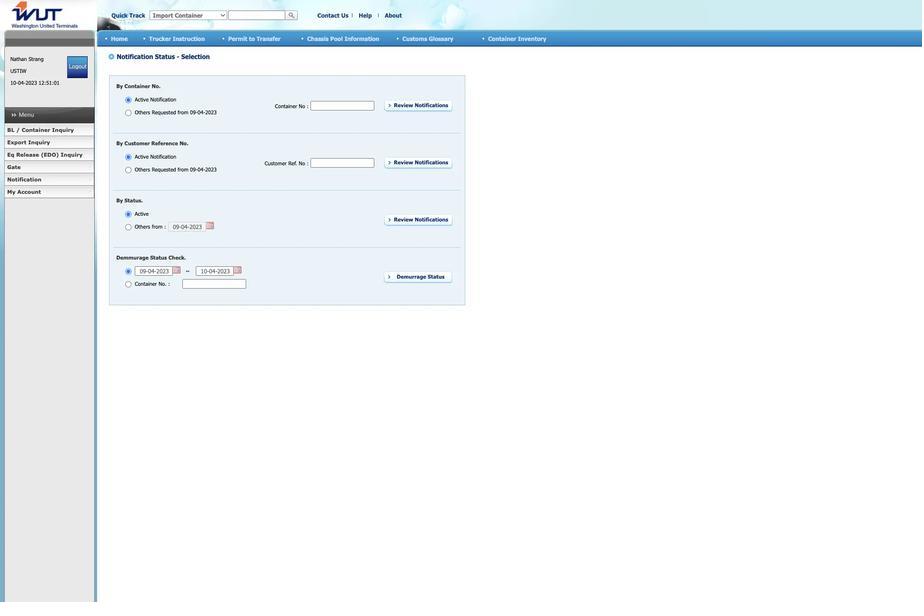 Task type: describe. For each thing, give the bounding box(es) containing it.
nathan
[[10, 56, 27, 62]]

permit
[[228, 35, 247, 42]]

my account
[[7, 189, 41, 195]]

quick track
[[111, 12, 145, 19]]

eq release (edo) inquiry link
[[4, 149, 94, 161]]

about link
[[385, 12, 402, 19]]

export inquiry
[[7, 139, 50, 145]]

transfer
[[257, 35, 281, 42]]

eq
[[7, 151, 14, 158]]

contact us
[[317, 12, 348, 19]]

ustiw
[[10, 68, 26, 74]]

1 vertical spatial inquiry
[[28, 139, 50, 145]]

export
[[7, 139, 26, 145]]

account
[[17, 189, 41, 195]]

instruction
[[173, 35, 205, 42]]

10-04-2023 12:51:02
[[10, 80, 59, 86]]

customs
[[403, 35, 427, 42]]

(edo)
[[41, 151, 59, 158]]

contact us link
[[317, 12, 348, 19]]

2023
[[26, 80, 37, 86]]

inventory
[[518, 35, 546, 42]]

customs glossary
[[403, 35, 453, 42]]

eq release (edo) inquiry
[[7, 151, 83, 158]]

pool
[[330, 35, 343, 42]]

0 vertical spatial container
[[488, 35, 516, 42]]

container inventory
[[488, 35, 546, 42]]

notification
[[7, 176, 41, 182]]



Task type: locate. For each thing, give the bounding box(es) containing it.
10-
[[10, 80, 18, 86]]

inquiry right (edo)
[[61, 151, 83, 158]]

notification link
[[4, 173, 94, 186]]

container left inventory
[[488, 35, 516, 42]]

login image
[[67, 56, 88, 78]]

1 vertical spatial container
[[22, 127, 50, 133]]

nathan strang
[[10, 56, 44, 62]]

12:51:02
[[39, 80, 59, 86]]

export inquiry link
[[4, 136, 94, 149]]

None text field
[[228, 10, 285, 20]]

trucker
[[149, 35, 171, 42]]

about
[[385, 12, 402, 19]]

track
[[129, 12, 145, 19]]

my account link
[[4, 186, 94, 198]]

gate link
[[4, 161, 94, 173]]

information
[[345, 35, 379, 42]]

/
[[16, 127, 20, 133]]

help link
[[359, 12, 372, 19]]

us
[[341, 12, 348, 19]]

1 horizontal spatial container
[[488, 35, 516, 42]]

inquiry down the bl / container inquiry
[[28, 139, 50, 145]]

2 vertical spatial inquiry
[[61, 151, 83, 158]]

0 horizontal spatial container
[[22, 127, 50, 133]]

inquiry
[[52, 127, 74, 133], [28, 139, 50, 145], [61, 151, 83, 158]]

trucker instruction
[[149, 35, 205, 42]]

to
[[249, 35, 255, 42]]

container up export inquiry
[[22, 127, 50, 133]]

bl / container inquiry link
[[4, 124, 94, 136]]

chassis
[[307, 35, 329, 42]]

inquiry for container
[[52, 127, 74, 133]]

chassis pool information
[[307, 35, 379, 42]]

glossary
[[429, 35, 453, 42]]

strang
[[29, 56, 44, 62]]

bl / container inquiry
[[7, 127, 74, 133]]

gate
[[7, 164, 21, 170]]

contact
[[317, 12, 340, 19]]

my
[[7, 189, 16, 195]]

inquiry up export inquiry link
[[52, 127, 74, 133]]

0 vertical spatial inquiry
[[52, 127, 74, 133]]

help
[[359, 12, 372, 19]]

inquiry for (edo)
[[61, 151, 83, 158]]

home
[[111, 35, 128, 42]]

bl
[[7, 127, 14, 133]]

04-
[[18, 80, 26, 86]]

release
[[16, 151, 39, 158]]

container
[[488, 35, 516, 42], [22, 127, 50, 133]]

quick
[[111, 12, 128, 19]]

permit to transfer
[[228, 35, 281, 42]]



Task type: vqa. For each thing, say whether or not it's contained in the screenshot.
Glossary
yes



